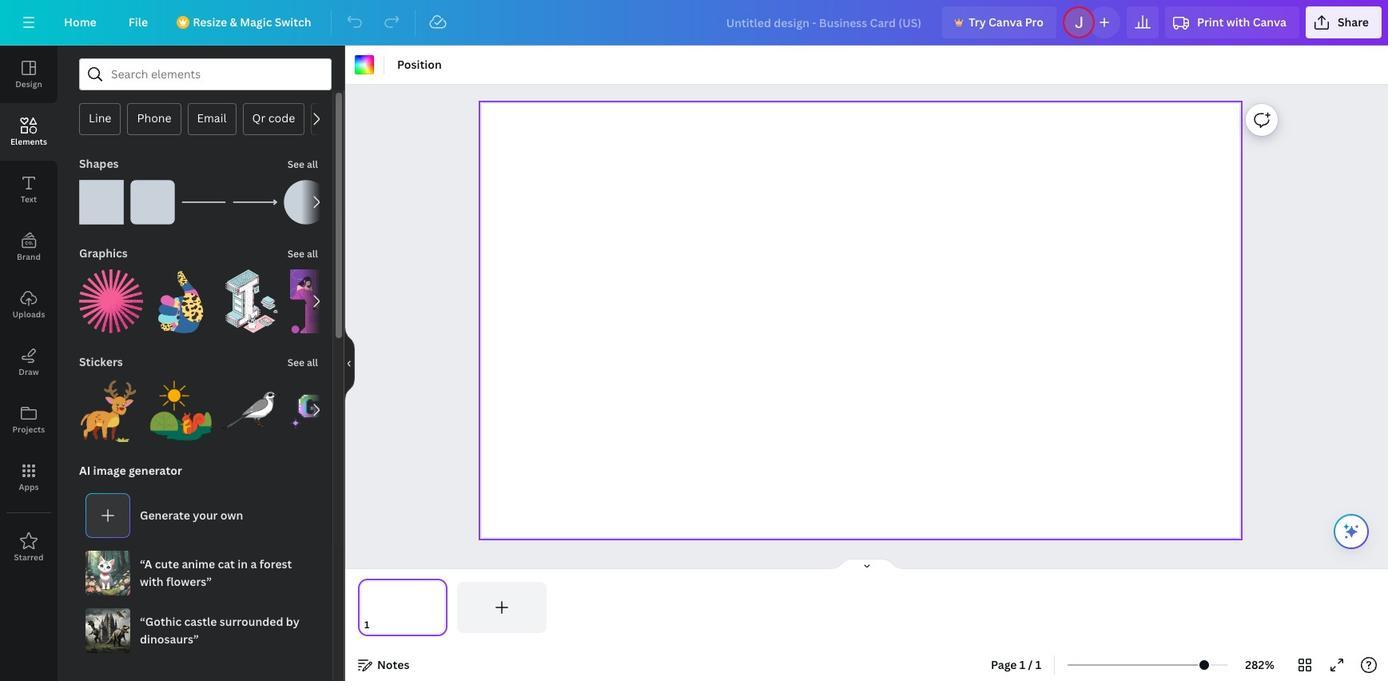 Task type: describe. For each thing, give the bounding box(es) containing it.
all for graphics
[[307, 247, 318, 261]]

share
[[1338, 14, 1369, 30]]

by
[[286, 614, 300, 629]]

1 1 from the left
[[1020, 657, 1026, 672]]

cat
[[218, 556, 235, 572]]

try canva pro
[[969, 14, 1044, 30]]

apps
[[19, 481, 39, 492]]

file button
[[116, 6, 161, 38]]

try canva pro button
[[943, 6, 1057, 38]]

elements
[[10, 136, 47, 147]]

wild pattern thumbs up icon image
[[149, 269, 213, 333]]

home
[[64, 14, 97, 30]]

dinosaurs"
[[140, 631, 199, 647]]

email button
[[187, 103, 236, 135]]

brand button
[[0, 218, 58, 276]]

couple having a virtual date image
[[290, 269, 354, 333]]

text
[[21, 193, 37, 205]]

starred button
[[0, 519, 58, 576]]

position button
[[391, 52, 448, 78]]

text button
[[0, 161, 58, 218]]

hide pages image
[[829, 558, 905, 571]]

file
[[129, 14, 148, 30]]

email
[[197, 110, 227, 125]]

starred
[[14, 552, 44, 563]]

Design title text field
[[714, 6, 936, 38]]

side panel tab list
[[0, 46, 58, 576]]

ai
[[79, 463, 91, 478]]

flowers"
[[166, 574, 212, 589]]

switch
[[275, 14, 311, 30]]

stickers button
[[78, 346, 125, 378]]

generator
[[129, 463, 182, 478]]

#ffffff image
[[355, 55, 374, 74]]

home link
[[51, 6, 109, 38]]

with inside "a cute anime cat in a forest with flowers"
[[140, 574, 164, 589]]

cute
[[155, 556, 179, 572]]

stickers
[[79, 354, 123, 369]]

page 1 / 1
[[991, 657, 1042, 672]]

see all for graphics
[[288, 247, 318, 261]]

in
[[238, 556, 248, 572]]

2 add this line to the canvas image from the left
[[233, 180, 277, 225]]

forest
[[259, 556, 292, 572]]

image
[[93, 463, 126, 478]]

canva inside button
[[989, 14, 1023, 30]]

graphics button
[[78, 237, 129, 269]]

square image
[[79, 180, 124, 225]]

print with canva button
[[1165, 6, 1300, 38]]

ai image generator
[[79, 463, 182, 478]]

rounded square image
[[130, 180, 175, 225]]

qr
[[252, 110, 266, 125]]

hide image
[[345, 325, 355, 402]]

graphics
[[79, 245, 128, 261]]

white circle shape image
[[284, 180, 329, 225]]

resize
[[193, 14, 227, 30]]

uploads button
[[0, 276, 58, 333]]

see all button for stickers
[[286, 346, 320, 378]]

all for shapes
[[307, 157, 318, 171]]

see all for shapes
[[288, 157, 318, 171]]

uploads
[[12, 309, 45, 320]]

projects button
[[0, 391, 58, 448]]

your
[[193, 508, 218, 523]]

castle
[[184, 614, 217, 629]]

a
[[250, 556, 257, 572]]

position
[[397, 57, 442, 72]]

print with canva
[[1197, 14, 1287, 30]]

try
[[969, 14, 986, 30]]



Task type: vqa. For each thing, say whether or not it's contained in the screenshot.
ZOOM button
no



Task type: locate. For each thing, give the bounding box(es) containing it.
see left hide image
[[288, 356, 305, 369]]

2 canva from the left
[[1253, 14, 1287, 30]]

add this line to the canvas image left white circle shape image
[[233, 180, 277, 225]]

resize & magic switch button
[[167, 6, 324, 38]]

all up couple having a virtual date image
[[307, 247, 318, 261]]

1 horizontal spatial canva
[[1253, 14, 1287, 30]]

2 1 from the left
[[1036, 657, 1042, 672]]

code
[[268, 110, 295, 125]]

see all
[[288, 157, 318, 171], [288, 247, 318, 261], [288, 356, 318, 369]]

1 vertical spatial with
[[140, 574, 164, 589]]

1 vertical spatial see
[[288, 247, 305, 261]]

Search elements search field
[[111, 59, 300, 90]]

1 vertical spatial see all
[[288, 247, 318, 261]]

1 see all button from the top
[[286, 148, 320, 180]]

1 left /
[[1020, 657, 1026, 672]]

anime
[[182, 556, 215, 572]]

282% button
[[1234, 652, 1286, 678]]

1 add this line to the canvas image from the left
[[181, 180, 226, 225]]

0 horizontal spatial canva
[[989, 14, 1023, 30]]

page 1 image
[[358, 582, 448, 633]]

0 horizontal spatial with
[[140, 574, 164, 589]]

textured brutalist sun blaze element image
[[79, 269, 143, 333]]

shapes button
[[78, 148, 120, 180]]

"a
[[140, 556, 152, 572]]

3 see all from the top
[[288, 356, 318, 369]]

add this line to the canvas image
[[181, 180, 226, 225], [233, 180, 277, 225]]

with down "a on the bottom of the page
[[140, 574, 164, 589]]

group
[[79, 170, 124, 225], [130, 170, 175, 225], [284, 180, 329, 225], [79, 260, 143, 333], [149, 260, 213, 333], [220, 260, 284, 333], [290, 269, 354, 333], [79, 368, 143, 442], [149, 368, 213, 442], [220, 378, 284, 442], [290, 378, 354, 442]]

see all button for shapes
[[286, 148, 320, 180]]

0 vertical spatial see all
[[288, 157, 318, 171]]

1 horizontal spatial 1
[[1036, 657, 1042, 672]]

notes button
[[352, 652, 416, 678]]

1 vertical spatial all
[[307, 247, 318, 261]]

2 vertical spatial see all
[[288, 356, 318, 369]]

see
[[288, 157, 305, 171], [288, 247, 305, 261], [288, 356, 305, 369]]

see all up white circle shape image
[[288, 157, 318, 171]]

design
[[15, 78, 42, 90]]

3 see all button from the top
[[286, 346, 320, 378]]

"gothic
[[140, 614, 182, 629]]

0 vertical spatial see all button
[[286, 148, 320, 180]]

2 see all from the top
[[288, 247, 318, 261]]

0 horizontal spatial add this line to the canvas image
[[181, 180, 226, 225]]

all for stickers
[[307, 356, 318, 369]]

phone
[[137, 110, 172, 125]]

canva right "print"
[[1253, 14, 1287, 30]]

generate your own
[[140, 508, 243, 523]]

/
[[1028, 657, 1033, 672]]

with
[[1227, 14, 1250, 30], [140, 574, 164, 589]]

print
[[1197, 14, 1224, 30]]

see all left hide image
[[288, 356, 318, 369]]

Page title text field
[[376, 617, 383, 633]]

page
[[991, 657, 1017, 672]]

2 vertical spatial see all button
[[286, 346, 320, 378]]

3 see from the top
[[288, 356, 305, 369]]

canva right try
[[989, 14, 1023, 30]]

see for shapes
[[288, 157, 305, 171]]

282%
[[1246, 657, 1275, 672]]

line
[[89, 110, 111, 125]]

"a cute anime cat in a forest with flowers"
[[140, 556, 292, 589]]

see all button down code
[[286, 148, 320, 180]]

phone button
[[127, 103, 181, 135]]

0 vertical spatial with
[[1227, 14, 1250, 30]]

magic
[[240, 14, 272, 30]]

1 vertical spatial see all button
[[286, 237, 320, 269]]

brand
[[17, 251, 41, 262]]

&
[[230, 14, 237, 30]]

0 vertical spatial all
[[307, 157, 318, 171]]

elements button
[[0, 103, 58, 161]]

canva assistant image
[[1342, 522, 1361, 541]]

canva inside dropdown button
[[1253, 14, 1287, 30]]

see all button for graphics
[[286, 237, 320, 269]]

canva
[[989, 14, 1023, 30], [1253, 14, 1287, 30]]

1
[[1020, 657, 1026, 672], [1036, 657, 1042, 672]]

see all button left hide image
[[286, 346, 320, 378]]

share button
[[1306, 6, 1382, 38]]

see all for stickers
[[288, 356, 318, 369]]

2 vertical spatial all
[[307, 356, 318, 369]]

see all up couple having a virtual date image
[[288, 247, 318, 261]]

see up white circle shape image
[[288, 157, 305, 171]]

generate
[[140, 508, 190, 523]]

shapes
[[79, 156, 119, 171]]

1 all from the top
[[307, 157, 318, 171]]

apps button
[[0, 448, 58, 506]]

"gothic castle surrounded by dinosaurs"
[[140, 614, 300, 647]]

pastel isometric letter i image
[[220, 269, 284, 333]]

with right "print"
[[1227, 14, 1250, 30]]

0 vertical spatial see
[[288, 157, 305, 171]]

1 see all from the top
[[288, 157, 318, 171]]

main menu bar
[[0, 0, 1388, 46]]

pro
[[1025, 14, 1044, 30]]

2 see from the top
[[288, 247, 305, 261]]

see all button down white circle shape image
[[286, 237, 320, 269]]

1 horizontal spatial with
[[1227, 14, 1250, 30]]

see for stickers
[[288, 356, 305, 369]]

see for graphics
[[288, 247, 305, 261]]

with inside dropdown button
[[1227, 14, 1250, 30]]

1 see from the top
[[288, 157, 305, 171]]

add this line to the canvas image right rounded square image at the left top
[[181, 180, 226, 225]]

0 horizontal spatial 1
[[1020, 657, 1026, 672]]

projects
[[12, 424, 45, 435]]

draw
[[19, 366, 39, 377]]

2 vertical spatial see
[[288, 356, 305, 369]]

notes
[[377, 657, 410, 672]]

qr code
[[252, 110, 295, 125]]

all up white circle shape image
[[307, 157, 318, 171]]

see down white circle shape image
[[288, 247, 305, 261]]

1 right /
[[1036, 657, 1042, 672]]

resize & magic switch
[[193, 14, 311, 30]]

1 canva from the left
[[989, 14, 1023, 30]]

design button
[[0, 46, 58, 103]]

2 see all button from the top
[[286, 237, 320, 269]]

surrounded
[[220, 614, 283, 629]]

3 all from the top
[[307, 356, 318, 369]]

2 all from the top
[[307, 247, 318, 261]]

draw button
[[0, 333, 58, 391]]

see all button
[[286, 148, 320, 180], [286, 237, 320, 269], [286, 346, 320, 378]]

own
[[220, 508, 243, 523]]

all left hide image
[[307, 356, 318, 369]]

1 horizontal spatial add this line to the canvas image
[[233, 180, 277, 225]]

all
[[307, 157, 318, 171], [307, 247, 318, 261], [307, 356, 318, 369]]

line button
[[79, 103, 121, 135]]

qr code button
[[243, 103, 305, 135]]



